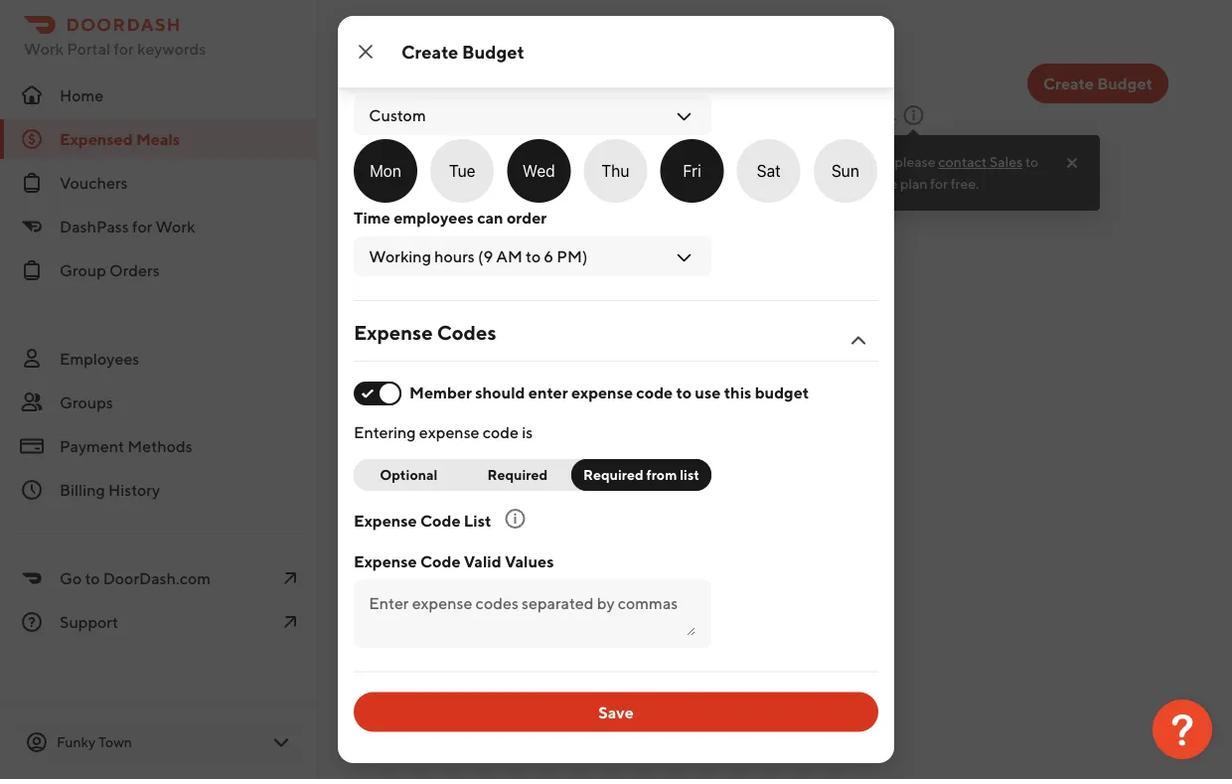Task type: locate. For each thing, give the bounding box(es) containing it.
1 horizontal spatial budget
[[1098, 74, 1153, 93]]

home
[[60, 86, 104, 105]]

billing
[[60, 481, 105, 500]]

code for list
[[421, 512, 461, 531]]

you've created 1 out of 10 of your allotted expensed meals and vouchers.
[[382, 105, 898, 124]]

methods
[[128, 437, 193, 456]]

budget inside expense codes dialog
[[462, 41, 525, 62]]

contact sales link
[[939, 152, 1023, 172]]

expense
[[354, 322, 433, 345], [354, 512, 417, 531], [354, 552, 417, 571]]

code left the "use"
[[637, 384, 673, 403]]

close section button image
[[847, 330, 871, 353]]

expensed up created
[[382, 65, 525, 102]]

expense down optional button
[[354, 512, 417, 531]]

create
[[402, 41, 459, 62], [1044, 74, 1094, 93]]

2 of from the left
[[567, 105, 582, 124]]

0 horizontal spatial create budget
[[402, 41, 525, 62]]

create right close create budget icon
[[402, 41, 459, 62]]

expense down expense code list
[[354, 552, 417, 571]]

to left the "use"
[[677, 384, 692, 403]]

vouchers.
[[829, 105, 898, 124]]

to left an at the top
[[798, 175, 812, 192]]

1 vertical spatial expensed meals
[[60, 130, 180, 149]]

member should enter expense code to use this budget
[[410, 384, 810, 403]]

3 expense from the top
[[354, 552, 417, 571]]

for right portal
[[114, 39, 134, 58]]

code left is
[[483, 424, 519, 442]]

0 horizontal spatial meals
[[136, 130, 180, 149]]

2 required from the left
[[584, 467, 644, 484]]

for up orders on the left top
[[132, 217, 152, 236]]

codes
[[437, 322, 497, 345]]

time employees can order
[[354, 209, 547, 228]]

meals up vouchers link
[[136, 130, 180, 149]]

no
[[382, 164, 404, 183]]

1 horizontal spatial meals
[[531, 65, 616, 102]]

dashpass for work link
[[0, 207, 318, 247]]

to right go
[[85, 569, 100, 588]]

0 horizontal spatial code
[[483, 424, 519, 442]]

create budget inside button
[[1044, 74, 1153, 93]]

entering
[[354, 424, 416, 442]]

create budget
[[402, 41, 525, 62], [1044, 74, 1153, 93]]

None radio
[[543, 18, 561, 36]]

1 horizontal spatial expense
[[572, 384, 633, 403]]

0 horizontal spatial of
[[529, 105, 543, 124]]

home link
[[0, 76, 318, 115]]

please
[[895, 154, 936, 170]]

0 vertical spatial work
[[24, 39, 64, 58]]

to
[[1026, 154, 1039, 170], [798, 175, 812, 192], [677, 384, 692, 403], [85, 569, 100, 588]]

0 horizontal spatial create
[[402, 41, 459, 62]]

of
[[529, 105, 543, 124], [567, 105, 582, 124]]

1 vertical spatial expense
[[419, 424, 480, 442]]

1 expense from the top
[[354, 322, 433, 345]]

0 vertical spatial create budget
[[402, 41, 525, 62]]

budget inside expense codes dialog
[[755, 384, 810, 403]]

required from list
[[584, 467, 700, 484]]

create up close tooltip icon
[[1044, 74, 1094, 93]]

for inside to upgrade to an enterprise plan for free.
[[931, 175, 949, 192]]

work down vouchers link
[[156, 217, 195, 236]]

expense right enter
[[572, 384, 633, 403]]

0 horizontal spatial expensed meals
[[60, 130, 180, 149]]

1 horizontal spatial code
[[637, 384, 673, 403]]

for
[[114, 39, 134, 58], [931, 175, 949, 192], [132, 217, 152, 236]]

expensed meals link
[[0, 119, 318, 159]]

1 of from the left
[[529, 105, 543, 124]]

0 vertical spatial meals
[[531, 65, 616, 102]]

Expense Code Valid Values text field
[[369, 593, 697, 636]]

payment methods
[[60, 437, 193, 456]]

of right 10
[[567, 105, 582, 124]]

to inside expense codes dialog
[[677, 384, 692, 403]]

values
[[505, 552, 554, 571]]

1 horizontal spatial create
[[1044, 74, 1094, 93]]

2 expense from the top
[[354, 512, 417, 531]]

budget inside button
[[1098, 74, 1153, 93]]

support
[[60, 613, 118, 632]]

1 horizontal spatial expensed
[[382, 65, 525, 102]]

0 vertical spatial expense
[[572, 384, 633, 403]]

2 code from the top
[[421, 552, 461, 571]]

expense for expense code list
[[354, 512, 417, 531]]

create budget up close tooltip icon
[[1044, 74, 1153, 93]]

order
[[407, 164, 446, 183], [507, 209, 547, 228]]

your
[[585, 105, 617, 124]]

history
[[108, 481, 160, 500]]

can
[[477, 209, 504, 228]]

create budget up created
[[402, 41, 525, 62]]

expensed
[[382, 65, 525, 102], [60, 130, 133, 149]]

1 horizontal spatial create budget
[[1044, 74, 1153, 93]]

expense
[[572, 384, 633, 403], [419, 424, 480, 442]]

close tooltip image
[[1065, 155, 1081, 171]]

been
[[533, 164, 570, 183]]

doordash.com
[[103, 569, 211, 588]]

work
[[24, 39, 64, 58], [156, 217, 195, 236]]

expensed meals up vouchers
[[60, 130, 180, 149]]

1 vertical spatial create budget
[[1044, 74, 1153, 93]]

billing history link
[[0, 470, 318, 510]]

0 vertical spatial code
[[421, 512, 461, 531]]

1 vertical spatial budget
[[755, 384, 810, 403]]

0 horizontal spatial work
[[24, 39, 64, 58]]

Member should enter expense code to use this budget checkbox
[[354, 382, 402, 406]]

tooltip
[[727, 129, 1101, 211]]

create budget button
[[1028, 64, 1169, 103]]

list
[[680, 467, 700, 484]]

get
[[761, 154, 782, 170]]

expensed
[[680, 105, 750, 124]]

1 horizontal spatial required
[[584, 467, 644, 484]]

required
[[488, 467, 548, 484], [584, 467, 644, 484]]

1 vertical spatial create
[[1044, 74, 1094, 93]]

Required from list button
[[572, 460, 712, 492]]

1 vertical spatial order
[[507, 209, 547, 228]]

0 horizontal spatial expensed
[[60, 130, 133, 149]]

expense down member
[[419, 424, 480, 442]]

2 vertical spatial expense
[[354, 552, 417, 571]]

time
[[354, 209, 391, 228]]

create inside expense codes dialog
[[402, 41, 459, 62]]

1 vertical spatial expensed
[[60, 130, 133, 149]]

code
[[421, 512, 461, 531], [421, 552, 461, 571]]

required down is
[[488, 467, 548, 484]]

None checkbox
[[354, 140, 418, 203], [584, 140, 648, 203], [661, 140, 724, 203], [737, 140, 801, 203], [354, 140, 418, 203], [584, 140, 648, 203], [661, 140, 724, 203], [737, 140, 801, 203]]

0 horizontal spatial required
[[488, 467, 548, 484]]

to
[[743, 154, 758, 170]]

1 code from the top
[[421, 512, 461, 531]]

1 vertical spatial budget
[[1098, 74, 1153, 93]]

1 vertical spatial code
[[421, 552, 461, 571]]

is
[[522, 424, 533, 442]]

expense codes dialog
[[338, 0, 895, 769]]

1 horizontal spatial expensed meals
[[382, 65, 616, 102]]

1 horizontal spatial work
[[156, 217, 195, 236]]

1 required from the left
[[488, 467, 548, 484]]

list
[[464, 512, 492, 531]]

Required button
[[463, 460, 585, 492]]

enterprise
[[833, 175, 898, 192]]

1 horizontal spatial budget
[[755, 384, 810, 403]]

dashpass for work
[[60, 217, 195, 236]]

work left portal
[[24, 39, 64, 58]]

work portal for keywords
[[24, 39, 206, 58]]

0 horizontal spatial expense
[[419, 424, 480, 442]]

0 vertical spatial expensed
[[382, 65, 525, 102]]

budget left has
[[449, 164, 502, 183]]

order right no
[[407, 164, 446, 183]]

1 horizontal spatial order
[[507, 209, 547, 228]]

expensed meals up 1
[[382, 65, 616, 102]]

1 vertical spatial expense
[[354, 512, 417, 531]]

group orders link
[[0, 251, 318, 290]]

expense up member should enter expense code to use this budget checkbox on the left
[[354, 322, 433, 345]]

for right plan
[[931, 175, 949, 192]]

order right can
[[507, 209, 547, 228]]

0 vertical spatial create
[[402, 41, 459, 62]]

0 vertical spatial budget
[[462, 41, 525, 62]]

0 horizontal spatial order
[[407, 164, 446, 183]]

budget
[[462, 41, 525, 62], [1098, 74, 1153, 93]]

expense code valid values
[[354, 552, 554, 571]]

0 vertical spatial expense
[[354, 322, 433, 345]]

expensed up vouchers
[[60, 130, 133, 149]]

required left the "from"
[[584, 467, 644, 484]]

payment methods link
[[0, 427, 318, 466]]

1 horizontal spatial of
[[567, 105, 582, 124]]

meals
[[531, 65, 616, 102], [136, 130, 180, 149]]

None checkbox
[[431, 140, 494, 203], [507, 140, 571, 203], [814, 140, 878, 203], [431, 140, 494, 203], [507, 140, 571, 203], [814, 140, 878, 203]]

10
[[547, 105, 564, 124]]

budget
[[449, 164, 502, 183], [755, 384, 810, 403]]

portal
[[67, 39, 111, 58]]

of left 10
[[529, 105, 543, 124]]

budget right this
[[755, 384, 810, 403]]

use
[[695, 384, 721, 403]]

0 vertical spatial budget
[[449, 164, 502, 183]]

allotted
[[620, 105, 677, 124]]

from
[[647, 467, 677, 484]]

0 horizontal spatial budget
[[462, 41, 525, 62]]

save button
[[354, 693, 879, 733]]

1 vertical spatial for
[[931, 175, 949, 192]]

meals up 10
[[531, 65, 616, 102]]

code left list
[[421, 512, 461, 531]]

plan
[[901, 175, 928, 192]]

code left valid
[[421, 552, 461, 571]]



Task type: describe. For each thing, give the bounding box(es) containing it.
1 vertical spatial code
[[483, 424, 519, 442]]

save
[[599, 703, 634, 722]]

billing history
[[60, 481, 160, 500]]

order inside expense codes dialog
[[507, 209, 547, 228]]

create inside button
[[1044, 74, 1094, 93]]

has
[[505, 164, 530, 183]]

go to doordash.com link
[[0, 559, 318, 599]]

to right sales
[[1026, 154, 1039, 170]]

orders
[[109, 261, 160, 280]]

no order budget has been added.
[[382, 164, 623, 183]]

payment
[[60, 437, 124, 456]]

added.
[[573, 164, 623, 183]]

created
[[433, 105, 489, 124]]

free.
[[951, 175, 980, 192]]

sales
[[990, 154, 1023, 170]]

0 vertical spatial code
[[637, 384, 673, 403]]

optional
[[380, 467, 438, 484]]

an
[[814, 175, 830, 192]]

employees link
[[0, 339, 318, 379]]

expense code list
[[354, 512, 492, 531]]

entering expense code is
[[354, 424, 533, 442]]

member
[[410, 384, 472, 403]]

go to doordash.com
[[60, 569, 211, 588]]

support link
[[0, 602, 318, 642]]

employees
[[394, 209, 474, 228]]

valid
[[464, 552, 502, 571]]

go
[[60, 569, 82, 588]]

contact
[[939, 154, 987, 170]]

required for required from list
[[584, 467, 644, 484]]

0 vertical spatial for
[[114, 39, 134, 58]]

1
[[492, 105, 498, 124]]

All members radio
[[354, 18, 372, 36]]

and
[[798, 105, 826, 124]]

out
[[501, 105, 526, 124]]

open resource center image
[[1153, 700, 1213, 760]]

dashpass
[[60, 217, 129, 236]]

0 horizontal spatial budget
[[449, 164, 502, 183]]

1 vertical spatial meals
[[136, 130, 180, 149]]

Optional button
[[354, 460, 464, 492]]

none radio inside expense codes dialog
[[543, 18, 561, 36]]

expense codes
[[354, 322, 497, 345]]

group
[[60, 261, 106, 280]]

to upgrade to an enterprise plan for free.
[[743, 154, 1039, 192]]

should
[[475, 384, 525, 403]]

group orders
[[60, 261, 160, 280]]

0 vertical spatial order
[[407, 164, 446, 183]]

this
[[724, 384, 752, 403]]

to get unlimited access, please contact sales
[[743, 154, 1023, 170]]

expense code options option group
[[354, 460, 712, 492]]

expense for expense codes
[[354, 322, 433, 345]]

employees
[[60, 349, 140, 368]]

you've
[[382, 105, 430, 124]]

required for required
[[488, 467, 548, 484]]

expense for expense code valid values
[[354, 552, 417, 571]]

upgrade
[[743, 175, 796, 192]]

vouchers
[[60, 173, 128, 192]]

groups link
[[0, 383, 318, 423]]

vouchers link
[[0, 163, 318, 203]]

access,
[[847, 154, 892, 170]]

meals
[[753, 105, 795, 124]]

1 vertical spatial work
[[156, 217, 195, 236]]

code for valid
[[421, 552, 461, 571]]

close create budget image
[[354, 40, 378, 64]]

2 vertical spatial for
[[132, 217, 152, 236]]

create budget inside expense codes dialog
[[402, 41, 525, 62]]

0 vertical spatial expensed meals
[[382, 65, 616, 102]]

tooltip containing to get unlimited access, please
[[727, 129, 1101, 211]]

keywords
[[137, 39, 206, 58]]

unlimited
[[785, 154, 845, 170]]

enter
[[529, 384, 568, 403]]

groups
[[60, 393, 113, 412]]



Task type: vqa. For each thing, say whether or not it's contained in the screenshot.
Portal in the top left of the page
yes



